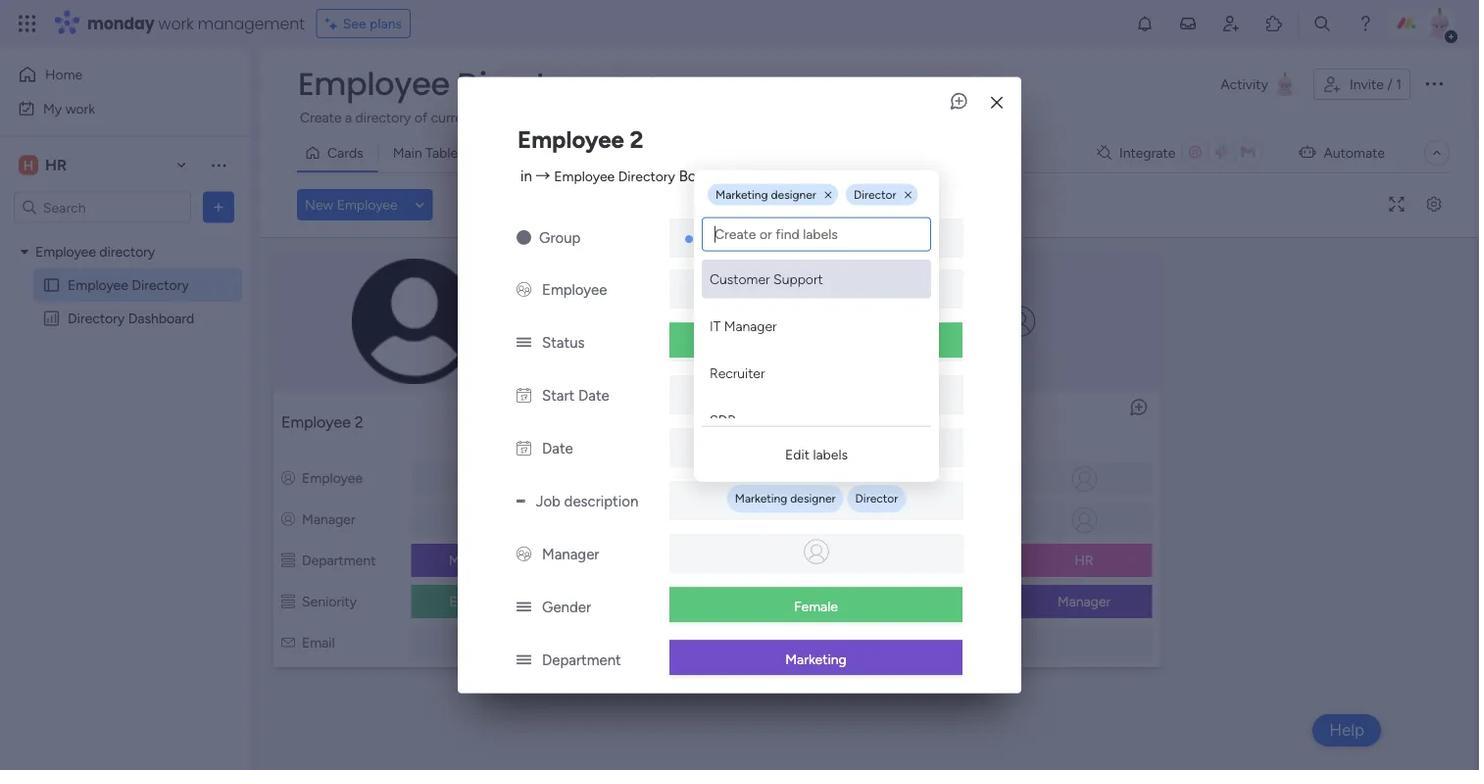 Task type: describe. For each thing, give the bounding box(es) containing it.
recruitment
[[802, 109, 874, 126]]

1
[[1396, 76, 1402, 93]]

integrate
[[1119, 145, 1176, 161]]

activity
[[1221, 76, 1268, 93]]

autopilot image
[[1299, 139, 1316, 164]]

manager for hr
[[907, 511, 960, 528]]

directory up past
[[457, 62, 596, 106]]

department for executive
[[302, 552, 376, 569]]

department inside employee 2 dialog
[[542, 652, 621, 670]]

1 vertical spatial 2
[[355, 413, 363, 432]]

→
[[536, 167, 550, 185]]

v2 status outline image
[[584, 552, 597, 569]]

v2 status outline image for manager
[[886, 594, 900, 610]]

main
[[393, 145, 422, 161]]

public board image
[[42, 276, 61, 295]]

card cover image image for it
[[702, 306, 733, 337]]

dapulse date column image
[[517, 440, 531, 458]]

dapulse x slim image
[[825, 190, 832, 201]]

sort
[[762, 197, 789, 213]]

work for monday
[[158, 12, 194, 34]]

home
[[45, 66, 83, 83]]

more
[[921, 108, 952, 125]]

home button
[[12, 59, 211, 90]]

0 vertical spatial designer
[[771, 187, 816, 201]]

2022
[[826, 436, 855, 452]]

executive
[[449, 594, 509, 610]]

moved
[[1060, 109, 1102, 126]]

close image
[[991, 95, 1003, 110]]

Employee Directory field
[[293, 62, 601, 106]]

current
[[431, 109, 476, 126]]

show board description image
[[609, 75, 633, 94]]

main table button
[[378, 137, 473, 169]]

status
[[542, 334, 585, 352]]

search everything image
[[1313, 14, 1332, 33]]

1 vertical spatial designer
[[790, 492, 836, 506]]

v2 search image
[[457, 194, 472, 216]]

board
[[1148, 109, 1183, 126]]

directory right public dashboard image
[[68, 310, 125, 327]]

employee directory
[[35, 244, 155, 260]]

seniority for 3
[[907, 594, 962, 610]]

during
[[736, 109, 775, 126]]

automate
[[1324, 145, 1385, 161]]

female
[[794, 599, 838, 615]]

see plans
[[343, 15, 402, 32]]

1 vertical spatial marketing designer
[[735, 492, 836, 506]]

using
[[1187, 109, 1220, 126]]

workspace selection element
[[19, 153, 70, 177]]

process
[[878, 109, 926, 126]]

marketing up current
[[716, 187, 768, 201]]

invite / 1
[[1350, 76, 1402, 93]]

new employee
[[305, 197, 398, 213]]

1 vertical spatial employee directory
[[68, 277, 189, 294]]

0 vertical spatial marketing designer
[[716, 187, 816, 201]]

invite members image
[[1221, 14, 1241, 33]]

my work button
[[12, 93, 211, 124]]

v2 email column image
[[886, 635, 900, 651]]

past
[[505, 109, 532, 126]]

new
[[305, 197, 334, 213]]

v2 status outline image for marketing
[[281, 552, 295, 569]]

0 vertical spatial director
[[854, 187, 896, 201]]

hr inside workspace selection element
[[45, 156, 67, 174]]

employee inside new employee button
[[337, 197, 398, 213]]

plans
[[370, 15, 402, 32]]

see plans button
[[316, 9, 411, 38]]

a
[[345, 109, 352, 126]]

be
[[1041, 109, 1057, 126]]

edit labels button
[[702, 435, 931, 474]]

1 horizontal spatial directory
[[355, 109, 411, 126]]

v2 status image for status
[[517, 334, 531, 352]]

dapulse person column image for employee 3
[[886, 470, 900, 487]]

in
[[521, 167, 532, 185]]

dapulse person column image for marketing
[[281, 511, 295, 528]]

add to favorites image
[[643, 74, 662, 94]]

employee 3
[[886, 413, 968, 432]]

1 vertical spatial director
[[855, 492, 898, 506]]

it
[[776, 552, 787, 569]]

edit labels
[[785, 446, 848, 463]]

start
[[542, 387, 575, 405]]

and
[[479, 109, 502, 126]]

1 horizontal spatial date
[[578, 387, 609, 405]]

3
[[959, 413, 968, 432]]

1 the from the left
[[779, 109, 799, 126]]

help button
[[1313, 715, 1381, 747]]

dapulse person column image for employee 2
[[281, 470, 295, 487]]

ruby anderson image
[[1424, 8, 1456, 39]]

1 vertical spatial hr
[[1075, 552, 1094, 569]]

each
[[608, 109, 638, 126]]

table
[[426, 145, 458, 161]]

board
[[679, 167, 718, 185]]

inbox image
[[1178, 14, 1198, 33]]

edit
[[785, 446, 810, 463]]

collapse board header image
[[1429, 145, 1445, 161]]

create a directory of current and past employees. each applicant hired during the recruitment process can automatically be moved to this board using the automation center.
[[300, 109, 1363, 126]]

open full screen image
[[1381, 198, 1413, 212]]

see more
[[894, 108, 952, 125]]

v2 status image
[[517, 652, 531, 670]]

email for 2
[[302, 635, 335, 651]]

2 inside employee 2 dialog
[[630, 126, 643, 154]]

19,
[[807, 436, 823, 452]]

manager inside employee 2 dialog
[[542, 546, 599, 564]]

level
[[782, 594, 810, 610]]

apr 19, 2022
[[784, 436, 855, 452]]



Task type: vqa. For each thing, say whether or not it's contained in the screenshot.
monday marketplace image
no



Task type: locate. For each thing, give the bounding box(es) containing it.
see left more
[[894, 108, 917, 125]]

0 vertical spatial employee 2
[[518, 126, 643, 154]]

employee 2 inside dialog
[[518, 126, 643, 154]]

employee 2
[[518, 126, 643, 154], [281, 413, 363, 432]]

angle down image
[[415, 198, 424, 212]]

date right start
[[578, 387, 609, 405]]

0 vertical spatial directory
[[355, 109, 411, 126]]

1 vertical spatial directory
[[99, 244, 155, 260]]

card cover image image for hr
[[1004, 306, 1035, 337]]

v2 status image left 'gender'
[[517, 599, 531, 617]]

card cover image image
[[702, 306, 733, 337], [1004, 306, 1035, 337]]

see
[[343, 15, 366, 32], [894, 108, 917, 125]]

start date
[[542, 387, 609, 405]]

1 horizontal spatial 2
[[630, 126, 643, 154]]

center.
[[1320, 109, 1363, 126]]

notifications image
[[1135, 14, 1155, 33]]

2 seniority from the left
[[907, 594, 962, 610]]

0 horizontal spatial see
[[343, 15, 366, 32]]

1 horizontal spatial email
[[907, 635, 940, 651]]

see for see more
[[894, 108, 917, 125]]

1 vertical spatial v2 status image
[[517, 599, 531, 617]]

0 horizontal spatial seniority
[[302, 594, 357, 610]]

department for mid-level
[[604, 552, 678, 569]]

directory right a
[[355, 109, 411, 126]]

v2 multiple person column image
[[517, 281, 531, 299], [517, 546, 531, 564]]

email
[[302, 635, 335, 651], [907, 635, 940, 651]]

v2 sun image
[[517, 229, 531, 247]]

create
[[300, 109, 342, 126]]

mid-level
[[754, 594, 810, 610]]

directory dashboard
[[68, 310, 194, 327]]

director down the edit labels button
[[855, 492, 898, 506]]

help image
[[1356, 14, 1375, 33]]

caret down image
[[21, 245, 28, 259]]

1 vertical spatial v2 multiple person column image
[[517, 546, 531, 564]]

0 horizontal spatial card cover image image
[[702, 306, 733, 337]]

current employees
[[708, 231, 817, 247]]

0 vertical spatial work
[[158, 12, 194, 34]]

1 email from the left
[[302, 635, 335, 651]]

1 horizontal spatial seniority
[[907, 594, 962, 610]]

see inside button
[[343, 15, 366, 32]]

0 horizontal spatial dapulse person column image
[[281, 511, 295, 528]]

2 email from the left
[[907, 635, 940, 651]]

my
[[43, 100, 62, 117]]

apps image
[[1265, 14, 1284, 33]]

v2 status image for gender
[[517, 599, 531, 617]]

Create or find labels field
[[702, 217, 931, 251]]

1 card cover image image from the left
[[702, 306, 733, 337]]

new employee button
[[297, 189, 406, 221]]

work right monday at the left
[[158, 12, 194, 34]]

dapulse x slim image
[[905, 190, 912, 201]]

apr
[[784, 436, 804, 452]]

0 horizontal spatial employee directory
[[68, 277, 189, 294]]

v2 multiple person column image down v2 sun 'icon'
[[517, 281, 531, 299]]

0 horizontal spatial email
[[302, 635, 335, 651]]

list box
[[0, 231, 250, 600]]

0 horizontal spatial 2
[[355, 413, 363, 432]]

row group
[[264, 242, 1473, 681]]

cards
[[327, 145, 363, 161]]

invite
[[1350, 76, 1384, 93]]

can
[[930, 109, 952, 126]]

dapulse person column image for it
[[584, 511, 598, 528]]

directory down search in workspace field
[[99, 244, 155, 260]]

date right dapulse date column image
[[542, 440, 573, 458]]

in → employee directory board
[[521, 167, 718, 185]]

of
[[415, 109, 428, 126]]

0 vertical spatial date
[[578, 387, 609, 405]]

work right my
[[65, 100, 95, 117]]

designer down edit labels
[[790, 492, 836, 506]]

see for see plans
[[343, 15, 366, 32]]

None field
[[702, 259, 931, 298], [702, 306, 931, 345], [702, 353, 931, 392], [702, 400, 931, 440], [702, 259, 931, 298], [702, 306, 931, 345], [702, 353, 931, 392], [702, 400, 931, 440]]

job
[[536, 493, 561, 511]]

manager for marketing
[[302, 511, 355, 528]]

marketing designer up current employees
[[716, 187, 816, 201]]

email right v2 email column icon
[[302, 635, 335, 651]]

v2 dropdown column image
[[517, 493, 525, 511]]

sort button
[[731, 189, 800, 221]]

employees
[[755, 231, 817, 247]]

the right during
[[779, 109, 799, 126]]

gender
[[542, 599, 591, 617]]

the right using
[[1223, 109, 1243, 126]]

0 horizontal spatial the
[[779, 109, 799, 126]]

1 vertical spatial work
[[65, 100, 95, 117]]

1 horizontal spatial see
[[894, 108, 917, 125]]

list box containing employee directory
[[0, 231, 250, 600]]

0 vertical spatial v2 multiple person column image
[[517, 281, 531, 299]]

management
[[198, 12, 305, 34]]

applicant
[[641, 109, 698, 126]]

description
[[564, 493, 638, 511]]

invite / 1 button
[[1314, 69, 1411, 100]]

marketing designer down edit
[[735, 492, 836, 506]]

1 horizontal spatial the
[[1223, 109, 1243, 126]]

1 vertical spatial date
[[542, 440, 573, 458]]

director left dapulse x slim icon
[[854, 187, 896, 201]]

seniority for 2
[[302, 594, 357, 610]]

activity button
[[1213, 69, 1306, 100]]

0 horizontal spatial date
[[542, 440, 573, 458]]

1 horizontal spatial dapulse person column image
[[584, 511, 598, 528]]

row group containing employee 2
[[264, 242, 1473, 681]]

designer left dapulse x slim image
[[771, 187, 816, 201]]

employee inside 'in → employee directory board'
[[554, 168, 615, 184]]

/
[[1387, 76, 1393, 93]]

designer
[[771, 187, 816, 201], [790, 492, 836, 506]]

manager
[[302, 511, 355, 528], [604, 511, 658, 528], [907, 511, 960, 528], [542, 546, 599, 564], [1057, 594, 1111, 610]]

employee directory up directory dashboard
[[68, 277, 189, 294]]

2 v2 status image from the top
[[517, 599, 531, 617]]

the
[[779, 109, 799, 126], [1223, 109, 1243, 126]]

department for manager
[[907, 552, 981, 569]]

dapulse date column image
[[517, 387, 531, 405]]

filter button
[[632, 189, 725, 221]]

employees.
[[535, 109, 604, 126]]

0 vertical spatial employee directory
[[298, 62, 596, 106]]

director
[[854, 187, 896, 201], [855, 492, 898, 506]]

1 horizontal spatial work
[[158, 12, 194, 34]]

directory
[[355, 109, 411, 126], [99, 244, 155, 260]]

settings image
[[1418, 198, 1450, 212]]

2 card cover image image from the left
[[1004, 306, 1035, 337]]

dapulse person column image
[[281, 511, 295, 528], [584, 511, 598, 528]]

marketing down edit
[[735, 492, 788, 506]]

seniority
[[302, 594, 357, 610], [907, 594, 962, 610]]

job description
[[536, 493, 638, 511]]

workspace image
[[19, 154, 38, 176]]

current
[[708, 231, 752, 247]]

see more link
[[892, 107, 954, 126]]

email for 3
[[907, 635, 940, 651]]

h
[[23, 157, 34, 174]]

dapulse person column image
[[281, 470, 295, 487], [886, 470, 900, 487], [886, 511, 900, 528]]

1 vertical spatial employee 2
[[281, 413, 363, 432]]

0 horizontal spatial employee 2
[[281, 413, 363, 432]]

2 the from the left
[[1223, 109, 1243, 126]]

0 vertical spatial see
[[343, 15, 366, 32]]

0 horizontal spatial work
[[65, 100, 95, 117]]

0 vertical spatial 2
[[630, 126, 643, 154]]

2 dapulse person column image from the left
[[584, 511, 598, 528]]

manager for it
[[604, 511, 658, 528]]

automatically
[[955, 109, 1038, 126]]

labels
[[813, 446, 848, 463]]

dapulse integrations image
[[1097, 146, 1112, 160]]

directory inside 'in → employee directory board'
[[618, 168, 675, 184]]

Search in workspace field
[[41, 196, 164, 219]]

work for my
[[65, 100, 95, 117]]

group
[[539, 229, 581, 247]]

1 horizontal spatial hr
[[1075, 552, 1094, 569]]

v2 multiple person column image for employee
[[517, 281, 531, 299]]

marketing down "female"
[[785, 651, 847, 668]]

automation
[[1247, 109, 1317, 126]]

directory
[[457, 62, 596, 106], [618, 168, 675, 184], [132, 277, 189, 294], [68, 310, 125, 327]]

department
[[302, 552, 376, 569], [604, 552, 678, 569], [907, 552, 981, 569], [542, 652, 621, 670]]

this
[[1122, 109, 1144, 126]]

to
[[1105, 109, 1118, 126]]

cards button
[[297, 137, 378, 169]]

1 horizontal spatial card cover image image
[[1004, 306, 1035, 337]]

v2 multiple person column image for manager
[[517, 546, 531, 564]]

employee directory up the current
[[298, 62, 596, 106]]

mid-
[[754, 594, 782, 610]]

v2 status outline image for executive
[[281, 594, 295, 610]]

hired
[[702, 109, 733, 126]]

email right v2 email column image at the right of page
[[907, 635, 940, 651]]

monday work management
[[87, 12, 305, 34]]

public dashboard image
[[42, 309, 61, 328]]

monday
[[87, 12, 154, 34]]

arrow down image
[[702, 193, 725, 217]]

0 horizontal spatial hr
[[45, 156, 67, 174]]

1 v2 status image from the top
[[517, 334, 531, 352]]

0 vertical spatial v2 status image
[[517, 334, 531, 352]]

0 vertical spatial hr
[[45, 156, 67, 174]]

1 horizontal spatial employee directory
[[298, 62, 596, 106]]

directory up dashboard at left top
[[132, 277, 189, 294]]

filter
[[664, 197, 695, 213]]

1 v2 multiple person column image from the top
[[517, 281, 531, 299]]

employee directory link
[[554, 168, 675, 184]]

v2 email column image
[[281, 635, 295, 651]]

1 seniority from the left
[[302, 594, 357, 610]]

dashboard
[[128, 310, 194, 327]]

1 dapulse person column image from the left
[[281, 511, 295, 528]]

marketing designer
[[716, 187, 816, 201], [735, 492, 836, 506]]

v2 multiple person column image down v2 dropdown column icon
[[517, 546, 531, 564]]

1 horizontal spatial employee 2
[[518, 126, 643, 154]]

directory up filter popup button
[[618, 168, 675, 184]]

v2 status outline image
[[281, 552, 295, 569], [281, 594, 295, 610], [584, 594, 597, 610], [886, 594, 900, 610]]

0 horizontal spatial directory
[[99, 244, 155, 260]]

select product image
[[18, 14, 37, 33]]

work
[[158, 12, 194, 34], [65, 100, 95, 117]]

1 vertical spatial see
[[894, 108, 917, 125]]

work inside button
[[65, 100, 95, 117]]

see left plans
[[343, 15, 366, 32]]

2
[[630, 126, 643, 154], [355, 413, 363, 432]]

option
[[0, 234, 250, 238]]

v2 status image left status
[[517, 334, 531, 352]]

my work
[[43, 100, 95, 117]]

marketing up executive on the left of page
[[449, 552, 510, 569]]

marketing
[[716, 187, 768, 201], [735, 492, 788, 506], [449, 552, 510, 569], [785, 651, 847, 668]]

hr
[[45, 156, 67, 174], [1075, 552, 1094, 569]]

help
[[1329, 720, 1365, 741]]

main table
[[393, 145, 458, 161]]

v2 status image
[[517, 334, 531, 352], [517, 599, 531, 617]]

2 v2 multiple person column image from the top
[[517, 546, 531, 564]]

employee 2 dialog
[[458, 77, 1021, 770]]



